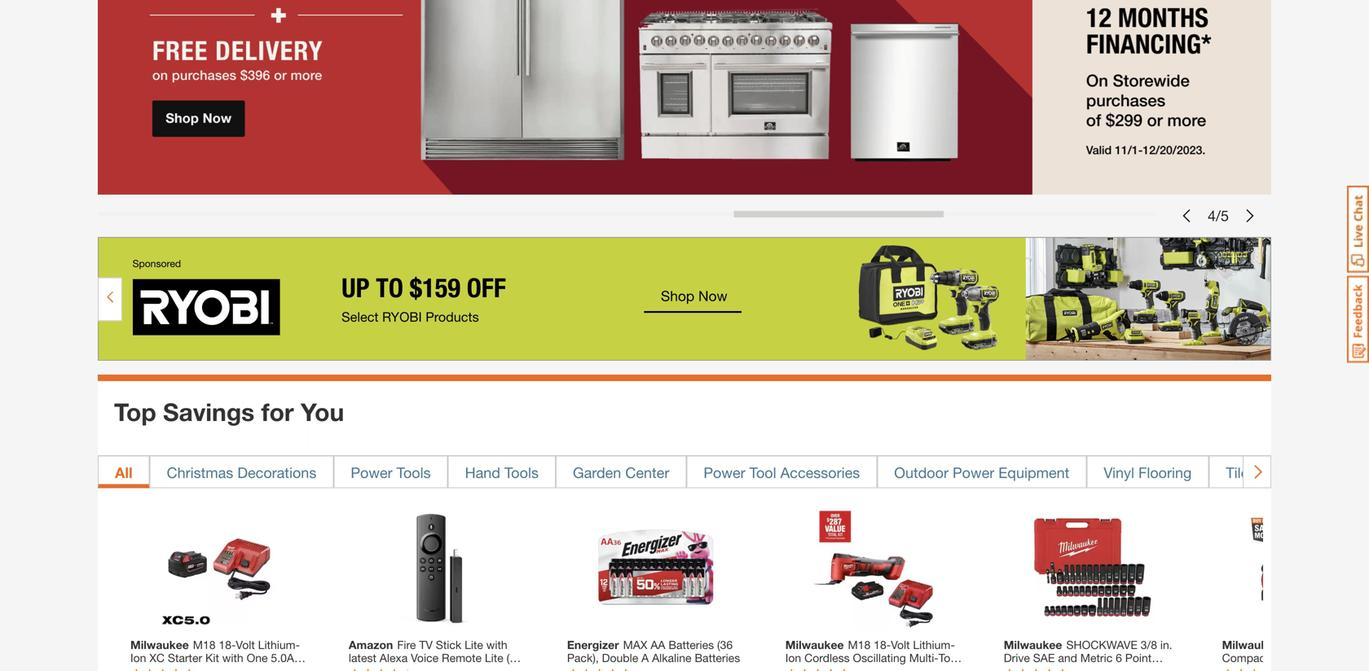 Task type: describe. For each thing, give the bounding box(es) containing it.
milwaukee link
[[1223, 639, 1370, 672]]

m18 18-volt lithium-ion xc starter kit with one 5.0ah battery and charger image
[[156, 505, 282, 631]]

4 / 5
[[1208, 207, 1230, 225]]

shockwave 3/8 in. drive sae and metric 6 point impact socket set (43-piece) image
[[1030, 505, 1156, 631]]

vinyl
[[1104, 464, 1135, 482]]

next arrow image
[[1251, 464, 1265, 480]]

next slide image
[[1244, 210, 1257, 223]]

max aa batteries (36 pack), double a alkaline batteries
[[567, 639, 741, 665]]

hand tools
[[465, 464, 539, 482]]

(36
[[718, 639, 733, 652]]

m18 for starter
[[193, 639, 216, 652]]

decorations
[[238, 464, 317, 482]]

outdoor power equipment button
[[878, 456, 1087, 489]]

fire tv stick lite with latest alexa voice remote lite (no tv controls), hd streaming device image
[[375, 505, 501, 631]]

christmas decorations button
[[150, 456, 334, 489]]

christmas decorations
[[167, 464, 317, 482]]

a
[[642, 652, 649, 665]]

hand tools button
[[448, 456, 556, 489]]

hand
[[465, 464, 501, 482]]

with inside m18 18-volt lithium- ion xc starter kit with one 5.0ah battery and charger
[[222, 652, 244, 665]]

4 milwaukee from the left
[[1223, 639, 1281, 652]]

/
[[1217, 207, 1222, 225]]

batteries right alkaline
[[695, 652, 741, 665]]

1 vertical spatial tv
[[349, 665, 362, 672]]

point
[[1126, 652, 1152, 665]]

batteries right aa
[[669, 639, 714, 652]]

tool inside m18 18-volt lithium- ion cordless oscillating multi-tool kit
[[939, 652, 960, 665]]

starter
[[168, 652, 202, 665]]

m18 for oscillating
[[848, 639, 871, 652]]

vinyl flooring
[[1104, 464, 1192, 482]]

milwaukee for cordless
[[786, 639, 844, 652]]

metric
[[1081, 652, 1113, 665]]

1 horizontal spatial lite
[[485, 652, 504, 665]]

m18 18-volt lithium- ion cordless oscillating multi-tool kit
[[786, 639, 960, 672]]

vinyl flooring button
[[1087, 456, 1210, 489]]

energizer
[[567, 639, 619, 652]]

power for power tools
[[351, 464, 393, 482]]

aa
[[651, 639, 666, 652]]

volt for kit
[[236, 639, 255, 652]]

5
[[1222, 207, 1230, 225]]

shockwave 3/8 in. drive sae and metric 6 point impact socket set (43-piece)
[[1004, 639, 1173, 672]]

xc
[[149, 652, 165, 665]]

flooring
[[1139, 464, 1192, 482]]

feedback link image
[[1348, 276, 1370, 364]]

you
[[301, 398, 344, 427]]

alkaline
[[652, 652, 692, 665]]

voice
[[411, 652, 439, 665]]

streaming
[[435, 665, 487, 672]]

cordless
[[805, 652, 850, 665]]

garden
[[573, 464, 622, 482]]

shockwave
[[1067, 639, 1138, 652]]

and inside shockwave 3/8 in. drive sae and metric 6 point impact socket set (43-piece)
[[1059, 652, 1078, 665]]

hd
[[416, 665, 432, 672]]

tile
[[1227, 464, 1249, 482]]

tools for power tools
[[397, 464, 431, 482]]

center
[[626, 464, 670, 482]]

impact
[[1004, 665, 1040, 672]]

lithium- for m18 18-volt lithium- ion xc starter kit with one 5.0ah battery and charger
[[258, 639, 300, 652]]

outdoor power equipment
[[895, 464, 1070, 482]]

with inside fire tv stick lite with latest alexa voice remote lite (no tv controls), hd streaming device
[[487, 639, 508, 652]]

tile button
[[1210, 456, 1267, 489]]

all
[[115, 464, 133, 482]]

christmas
[[167, 464, 233, 482]]

power tool accessories
[[704, 464, 861, 482]]

5.0ah
[[271, 652, 301, 665]]

6
[[1116, 652, 1123, 665]]

in.
[[1161, 639, 1173, 652]]

milwaukee for and
[[1004, 639, 1063, 652]]

oscillating
[[853, 652, 907, 665]]

previous slide image
[[1181, 210, 1194, 223]]

25 ft. x 1-1/16 in. compact magnetic tape measure with 15 ft. reach (2-pack) image
[[1249, 505, 1370, 631]]

milwaukee for xc
[[130, 639, 189, 652]]

socket
[[1043, 665, 1079, 672]]

amazon
[[349, 639, 393, 652]]

all button
[[98, 456, 150, 489]]



Task type: vqa. For each thing, say whether or not it's contained in the screenshot.
The M18 within the M18 18-Volt Lithium- Ion XC Starter Kit with One 5.0Ah Battery and Charger
yes



Task type: locate. For each thing, give the bounding box(es) containing it.
1 horizontal spatial ion
[[786, 652, 802, 665]]

multi-
[[910, 652, 939, 665]]

2 volt from the left
[[891, 639, 910, 652]]

ion left 'cordless'
[[786, 652, 802, 665]]

battery
[[130, 665, 167, 672]]

kit
[[206, 652, 219, 665], [786, 665, 800, 672]]

volt for multi-
[[891, 639, 910, 652]]

18-
[[219, 639, 236, 652], [874, 639, 891, 652]]

power
[[351, 464, 393, 482], [704, 464, 746, 482], [953, 464, 995, 482]]

ion for cordless
[[786, 652, 802, 665]]

pack),
[[567, 652, 599, 665]]

ion
[[130, 652, 146, 665], [786, 652, 802, 665]]

for
[[261, 398, 294, 427]]

2 power from the left
[[704, 464, 746, 482]]

lite left (no
[[485, 652, 504, 665]]

with
[[487, 639, 508, 652], [222, 652, 244, 665]]

m18 18-volt lithium- ion xc starter kit with one 5.0ah battery and charger
[[130, 639, 301, 672]]

outdoor
[[895, 464, 949, 482]]

(no
[[507, 652, 523, 665]]

and
[[1059, 652, 1078, 665], [170, 665, 190, 672]]

lithium- inside m18 18-volt lithium- ion xc starter kit with one 5.0ah battery and charger
[[258, 639, 300, 652]]

0 horizontal spatial with
[[222, 652, 244, 665]]

1 horizontal spatial volt
[[891, 639, 910, 652]]

one
[[247, 652, 268, 665]]

ion left xc
[[130, 652, 146, 665]]

0 horizontal spatial tv
[[349, 665, 362, 672]]

double
[[602, 652, 639, 665]]

latest
[[349, 652, 377, 665]]

18- for kit
[[219, 639, 236, 652]]

2 18- from the left
[[874, 639, 891, 652]]

1 horizontal spatial tv
[[419, 639, 433, 652]]

controls),
[[366, 665, 413, 672]]

top savings for you
[[114, 398, 344, 427]]

3/8
[[1141, 639, 1158, 652]]

ion inside m18 18-volt lithium- ion xc starter kit with one 5.0ah battery and charger
[[130, 652, 146, 665]]

tv right fire
[[419, 639, 433, 652]]

with up device
[[487, 639, 508, 652]]

and right sae at bottom
[[1059, 652, 1078, 665]]

top
[[114, 398, 156, 427]]

1 horizontal spatial lithium-
[[914, 639, 956, 652]]

0 vertical spatial tool
[[750, 464, 777, 482]]

tools left hand
[[397, 464, 431, 482]]

18- inside m18 18-volt lithium- ion xc starter kit with one 5.0ah battery and charger
[[219, 639, 236, 652]]

m18 left multi- at the bottom right of page
[[848, 639, 871, 652]]

2 m18 from the left
[[848, 639, 871, 652]]

tools inside button
[[505, 464, 539, 482]]

1 power from the left
[[351, 464, 393, 482]]

1 horizontal spatial tools
[[505, 464, 539, 482]]

equipment
[[999, 464, 1070, 482]]

power tools button
[[334, 456, 448, 489]]

1 ion from the left
[[130, 652, 146, 665]]

savings
[[163, 398, 255, 427]]

1 horizontal spatial with
[[487, 639, 508, 652]]

18- for multi-
[[874, 639, 891, 652]]

fire tv stick lite with latest alexa voice remote lite (no tv controls), hd streaming device
[[349, 639, 525, 672]]

tv
[[419, 639, 433, 652], [349, 665, 362, 672]]

0 horizontal spatial and
[[170, 665, 190, 672]]

volt
[[236, 639, 255, 652], [891, 639, 910, 652]]

1 horizontal spatial kit
[[786, 665, 800, 672]]

lithium- for m18 18-volt lithium- ion cordless oscillating multi-tool kit
[[914, 639, 956, 652]]

lite
[[465, 639, 483, 652], [485, 652, 504, 665]]

image for  30nov2023-hp-bau-mw44-45-hero4-appliances image
[[601, 0, 1370, 195]]

volt inside m18 18-volt lithium- ion cordless oscillating multi-tool kit
[[891, 639, 910, 652]]

0 horizontal spatial tools
[[397, 464, 431, 482]]

m18 18-volt lithium-ion cordless oscillating multi-tool kit image
[[812, 505, 938, 631]]

18- up charger
[[219, 639, 236, 652]]

m18 up charger
[[193, 639, 216, 652]]

1 vertical spatial tool
[[939, 652, 960, 665]]

power inside button
[[704, 464, 746, 482]]

0 horizontal spatial volt
[[236, 639, 255, 652]]

tools
[[397, 464, 431, 482], [505, 464, 539, 482]]

0 horizontal spatial power
[[351, 464, 393, 482]]

accessories
[[781, 464, 861, 482]]

sae
[[1034, 652, 1056, 665]]

3 milwaukee from the left
[[1004, 639, 1063, 652]]

18- left multi- at the bottom right of page
[[874, 639, 891, 652]]

with left one in the bottom left of the page
[[222, 652, 244, 665]]

milwaukee
[[130, 639, 189, 652], [786, 639, 844, 652], [1004, 639, 1063, 652], [1223, 639, 1281, 652]]

remote
[[442, 652, 482, 665]]

garden center button
[[556, 456, 687, 489]]

1 horizontal spatial 18-
[[874, 639, 891, 652]]

2 horizontal spatial power
[[953, 464, 995, 482]]

ion for xc
[[130, 652, 146, 665]]

drive
[[1004, 652, 1031, 665]]

tool left accessories
[[750, 464, 777, 482]]

m18 inside m18 18-volt lithium- ion cordless oscillating multi-tool kit
[[848, 639, 871, 652]]

2 milwaukee from the left
[[786, 639, 844, 652]]

m18
[[193, 639, 216, 652], [848, 639, 871, 652]]

2 lithium- from the left
[[914, 639, 956, 652]]

volt right 'cordless'
[[891, 639, 910, 652]]

ion inside m18 18-volt lithium- ion cordless oscillating multi-tool kit
[[786, 652, 802, 665]]

0 horizontal spatial kit
[[206, 652, 219, 665]]

kit right starter
[[206, 652, 219, 665]]

4
[[1208, 207, 1217, 225]]

lite right "stick"
[[465, 639, 483, 652]]

garden center
[[573, 464, 670, 482]]

3 power from the left
[[953, 464, 995, 482]]

device
[[491, 665, 525, 672]]

0 horizontal spatial tool
[[750, 464, 777, 482]]

0 horizontal spatial ion
[[130, 652, 146, 665]]

kit left 'cordless'
[[786, 665, 800, 672]]

(43-
[[1102, 665, 1122, 672]]

0 vertical spatial tv
[[419, 639, 433, 652]]

max aa batteries (36 pack), double a alkaline batteries image
[[593, 505, 719, 631]]

1 18- from the left
[[219, 639, 236, 652]]

tv down amazon
[[349, 665, 362, 672]]

0 horizontal spatial 18-
[[219, 639, 236, 652]]

0 horizontal spatial m18
[[193, 639, 216, 652]]

tool
[[750, 464, 777, 482], [939, 652, 960, 665]]

volt inside m18 18-volt lithium- ion xc starter kit with one 5.0ah battery and charger
[[236, 639, 255, 652]]

2 tools from the left
[[505, 464, 539, 482]]

piece)
[[1122, 665, 1153, 672]]

1 lithium- from the left
[[258, 639, 300, 652]]

power for power tool accessories
[[704, 464, 746, 482]]

tools for hand tools
[[505, 464, 539, 482]]

tool inside button
[[750, 464, 777, 482]]

1 volt from the left
[[236, 639, 255, 652]]

1 horizontal spatial power
[[704, 464, 746, 482]]

and inside m18 18-volt lithium- ion xc starter kit with one 5.0ah battery and charger
[[170, 665, 190, 672]]

0 horizontal spatial lite
[[465, 639, 483, 652]]

lithium-
[[258, 639, 300, 652], [914, 639, 956, 652]]

1 m18 from the left
[[193, 639, 216, 652]]

m18 inside m18 18-volt lithium- ion xc starter kit with one 5.0ah battery and charger
[[193, 639, 216, 652]]

alexa
[[380, 652, 408, 665]]

kit inside m18 18-volt lithium- ion xc starter kit with one 5.0ah battery and charger
[[206, 652, 219, 665]]

kit inside m18 18-volt lithium- ion cordless oscillating multi-tool kit
[[786, 665, 800, 672]]

1 milwaukee from the left
[[130, 639, 189, 652]]

stick
[[436, 639, 462, 652]]

1 horizontal spatial and
[[1059, 652, 1078, 665]]

fire
[[397, 639, 416, 652]]

set
[[1082, 665, 1099, 672]]

tool left drive
[[939, 652, 960, 665]]

charger
[[193, 665, 234, 672]]

volt left 5.0ah
[[236, 639, 255, 652]]

1 horizontal spatial tool
[[939, 652, 960, 665]]

tools right hand
[[505, 464, 539, 482]]

1 tools from the left
[[397, 464, 431, 482]]

tools inside button
[[397, 464, 431, 482]]

batteries
[[669, 639, 714, 652], [695, 652, 741, 665]]

0 horizontal spatial lithium-
[[258, 639, 300, 652]]

power tool accessories button
[[687, 456, 878, 489]]

and right xc
[[170, 665, 190, 672]]

1 horizontal spatial m18
[[848, 639, 871, 652]]

power tools
[[351, 464, 431, 482]]

2 ion from the left
[[786, 652, 802, 665]]

18- inside m18 18-volt lithium- ion cordless oscillating multi-tool kit
[[874, 639, 891, 652]]

lithium- inside m18 18-volt lithium- ion cordless oscillating multi-tool kit
[[914, 639, 956, 652]]

max
[[623, 639, 648, 652]]

live chat image
[[1348, 186, 1370, 273]]



